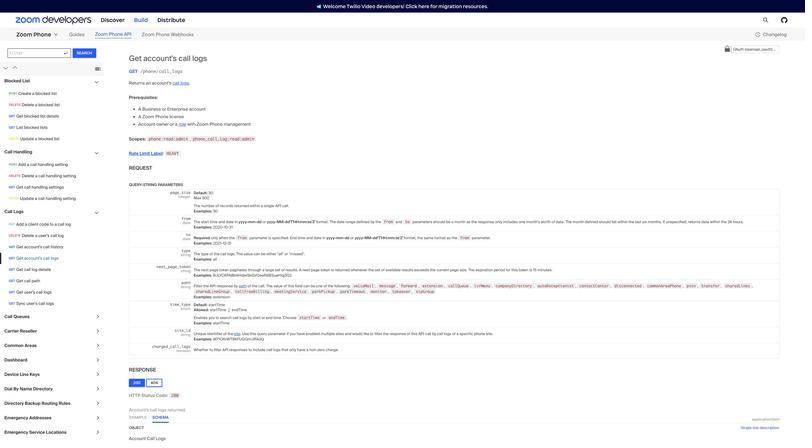 Task type: describe. For each thing, give the bounding box(es) containing it.
404
[[151, 381, 158, 386]]

developers!
[[377, 3, 405, 9]]

http
[[129, 393, 141, 399]]

down image
[[54, 33, 58, 37]]

twilio
[[347, 3, 361, 9]]

for
[[431, 3, 438, 9]]

zoom for zoom phone
[[16, 31, 32, 38]]

changelog link
[[756, 31, 788, 38]]

zoom phone
[[16, 31, 51, 38]]

welcome twilio video developers! click here for migration resources.
[[323, 3, 489, 9]]

guides
[[69, 31, 85, 38]]

search image
[[764, 17, 769, 23]]

changelog
[[764, 31, 788, 38]]

resources.
[[464, 3, 489, 9]]

notification image
[[317, 4, 323, 9]]

api
[[124, 31, 132, 38]]

history image down search icon
[[756, 32, 764, 37]]

404 button
[[146, 379, 162, 387]]

welcome
[[323, 3, 346, 9]]

zoom phone webhooks
[[142, 31, 194, 38]]

200 inside button
[[133, 381, 141, 386]]

zoom for zoom phone api
[[95, 31, 108, 38]]

zoom phone webhooks link
[[142, 31, 194, 38]]



Task type: locate. For each thing, give the bounding box(es) containing it.
string
[[143, 183, 157, 188]]

2 horizontal spatial zoom
[[142, 31, 155, 38]]

logs
[[158, 408, 167, 413]]

code:
[[156, 393, 168, 399]]

phone
[[33, 31, 51, 38], [109, 31, 123, 38], [156, 31, 170, 38]]

here
[[419, 3, 430, 9]]

github image
[[782, 17, 788, 23]]

http status code: 200
[[129, 393, 179, 399]]

returned.
[[168, 408, 186, 413]]

1 horizontal spatial phone
[[109, 31, 123, 38]]

2 horizontal spatial phone
[[156, 31, 170, 38]]

welcome twilio video developers! click here for migration resources. link
[[311, 3, 495, 10]]

webhooks
[[171, 31, 194, 38]]

description
[[761, 426, 780, 431]]

0 horizontal spatial 200
[[133, 381, 141, 386]]

request
[[129, 165, 152, 171]]

click
[[406, 3, 418, 9]]

phone left down image
[[33, 31, 51, 38]]

phone left api
[[109, 31, 123, 38]]

github image
[[782, 17, 788, 23]]

zoom phone api link
[[95, 31, 132, 38]]

1 horizontal spatial zoom
[[95, 31, 108, 38]]

zoom developer logo image
[[16, 16, 91, 24]]

single
[[742, 426, 753, 431]]

1 vertical spatial 200
[[171, 393, 179, 398]]

3 zoom from the left
[[142, 31, 155, 38]]

notification image
[[317, 4, 321, 9]]

2 phone from the left
[[109, 31, 123, 38]]

1 zoom from the left
[[16, 31, 32, 38]]

response
[[129, 367, 156, 374]]

phone for zoom phone
[[33, 31, 51, 38]]

200
[[133, 381, 141, 386], [171, 393, 179, 398]]

1 horizontal spatial 200
[[171, 393, 179, 398]]

history image left 'changelog'
[[756, 32, 761, 37]]

single line description
[[742, 426, 780, 431]]

3 phone from the left
[[156, 31, 170, 38]]

parameters
[[158, 183, 183, 188]]

zoom phone api
[[95, 31, 132, 38]]

1 phone from the left
[[33, 31, 51, 38]]

phone for zoom phone api
[[109, 31, 123, 38]]

phone inside zoom phone api link
[[109, 31, 123, 38]]

account's
[[129, 408, 149, 413]]

search image
[[764, 17, 769, 23]]

history image
[[756, 32, 764, 37], [756, 32, 761, 37]]

2 zoom from the left
[[95, 31, 108, 38]]

0 horizontal spatial phone
[[33, 31, 51, 38]]

query-string parameters
[[129, 183, 183, 188]]

zoom
[[16, 31, 32, 38], [95, 31, 108, 38], [142, 31, 155, 38]]

phone left webhooks at the top left of page
[[156, 31, 170, 38]]

guides link
[[69, 31, 85, 38]]

migration
[[439, 3, 462, 9]]

200 up http on the left of the page
[[133, 381, 141, 386]]

200 inside http status code: 200
[[171, 393, 179, 398]]

query-
[[129, 183, 143, 188]]

line
[[753, 426, 760, 431]]

zoom for zoom phone webhooks
[[142, 31, 155, 38]]

video
[[362, 3, 376, 9]]

0 vertical spatial 200
[[133, 381, 141, 386]]

status
[[142, 393, 155, 399]]

call
[[150, 408, 157, 413]]

phone for zoom phone webhooks
[[156, 31, 170, 38]]

phone inside zoom phone webhooks link
[[156, 31, 170, 38]]

account's call logs returned.
[[129, 408, 186, 413]]

200 button
[[129, 379, 145, 387]]

object
[[129, 426, 144, 431]]

0 horizontal spatial zoom
[[16, 31, 32, 38]]

200 right code:
[[171, 393, 179, 398]]



Task type: vqa. For each thing, say whether or not it's contained in the screenshot.
third Zoom from the right
yes



